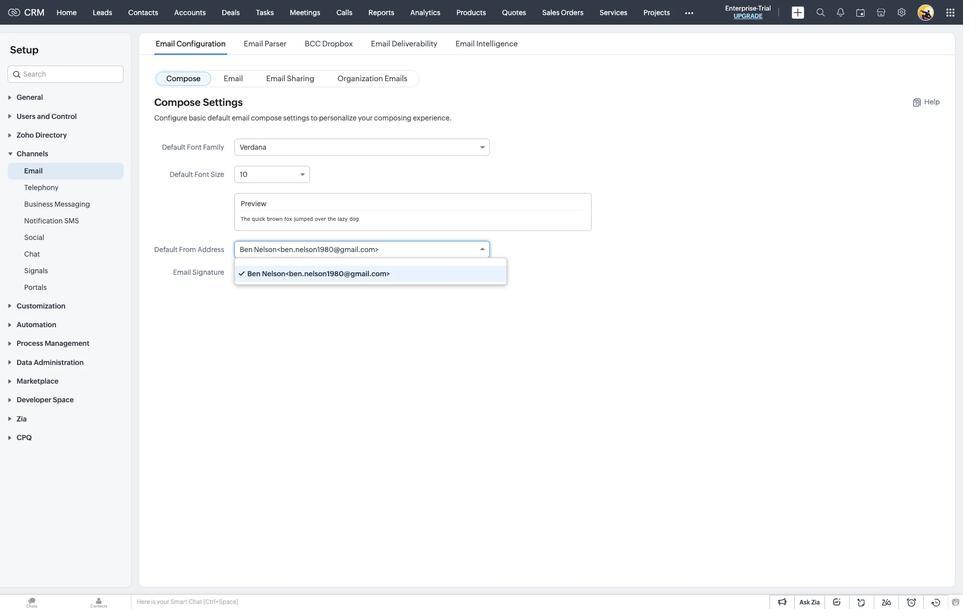 Task type: vqa. For each thing, say whether or not it's contained in the screenshot.
ninth Jacob Simon from the bottom of the page
no



Task type: describe. For each thing, give the bounding box(es) containing it.
email deliverability
[[371, 39, 438, 48]]

process
[[17, 340, 43, 348]]

bcc dropbox link
[[303, 39, 355, 48]]

lazy
[[338, 216, 348, 222]]

basic
[[189, 114, 206, 122]]

font for size
[[194, 170, 209, 178]]

email link inside channels "region"
[[24, 166, 43, 176]]

create menu image
[[792, 6, 805, 18]]

developer space
[[17, 396, 74, 404]]

reports
[[369, 8, 394, 16]]

search image
[[817, 8, 825, 17]]

create menu element
[[786, 0, 811, 24]]

dog
[[350, 216, 359, 222]]

over
[[315, 216, 326, 222]]

from
[[179, 246, 196, 254]]

Ben Nelson<ben.nelson1980@gmail.com> field
[[234, 241, 490, 258]]

zoho directory button
[[0, 125, 131, 144]]

1 horizontal spatial chat
[[189, 599, 202, 606]]

chat inside channels "region"
[[24, 250, 40, 258]]

email sharing
[[266, 74, 314, 83]]

signals image
[[838, 8, 845, 17]]

marketplace
[[17, 377, 59, 385]]

email for email sharing
[[266, 74, 286, 83]]

default from address
[[154, 246, 224, 254]]

quotes
[[502, 8, 526, 16]]

home link
[[49, 0, 85, 24]]

contacts link
[[120, 0, 166, 24]]

ben nelson<ben.nelson1980@gmail.com> inside ben nelson<ben.nelson1980@gmail.com> option
[[247, 270, 390, 278]]

1 horizontal spatial your
[[358, 114, 373, 122]]

verdana
[[240, 143, 267, 151]]

list containing email configuration
[[147, 33, 527, 54]]

data
[[17, 358, 32, 366]]

(ctrl+space)
[[203, 599, 238, 606]]

notification sms
[[24, 217, 79, 225]]

search element
[[811, 0, 831, 25]]

Other Modules field
[[678, 4, 700, 20]]

add
[[234, 268, 248, 276]]

contacts
[[128, 8, 158, 16]]

profile image
[[918, 4, 934, 20]]

nelson<ben.nelson1980@gmail.com> inside option
[[262, 270, 390, 278]]

sales orders link
[[534, 0, 592, 24]]

email signature
[[173, 268, 224, 276]]

general
[[17, 93, 43, 102]]

and
[[37, 112, 50, 120]]

email intelligence link
[[454, 39, 520, 48]]

business messaging
[[24, 200, 90, 208]]

email for email deliverability
[[371, 39, 390, 48]]

leads
[[93, 8, 112, 16]]

default font size
[[170, 170, 224, 178]]

notification sms link
[[24, 216, 79, 226]]

email parser
[[244, 39, 287, 48]]

parser
[[265, 39, 287, 48]]

notification
[[24, 217, 63, 225]]

email for email intelligence
[[456, 39, 475, 48]]

channels region
[[0, 163, 131, 296]]

configuration
[[177, 39, 226, 48]]

cpq button
[[0, 428, 131, 447]]

the
[[241, 216, 250, 222]]

enterprise-trial upgrade
[[726, 5, 771, 20]]

analytics link
[[403, 0, 449, 24]]

the
[[328, 216, 336, 222]]

default font family
[[162, 143, 224, 151]]

1 horizontal spatial email link
[[213, 72, 254, 86]]

directory
[[35, 131, 67, 139]]

data administration button
[[0, 353, 131, 371]]

meetings link
[[282, 0, 329, 24]]

organization emails link
[[327, 72, 418, 86]]

10
[[240, 170, 248, 178]]

analytics
[[411, 8, 441, 16]]

configure basic default email compose settings to personalize your composing experience.
[[154, 114, 452, 122]]

email intelligence
[[456, 39, 518, 48]]

quotes link
[[494, 0, 534, 24]]

email for email signature
[[173, 268, 191, 276]]

compose for compose settings
[[154, 96, 201, 108]]

configure
[[154, 114, 187, 122]]

nelson<ben.nelson1980@gmail.com> inside field
[[254, 246, 379, 254]]

services link
[[592, 0, 636, 24]]

email configuration link
[[154, 39, 227, 48]]

help
[[925, 98, 940, 106]]

profile element
[[912, 0, 940, 24]]

the quick brown fox jumped over the lazy dog
[[241, 216, 359, 222]]

email deliverability link
[[370, 39, 439, 48]]

0 horizontal spatial your
[[157, 599, 169, 606]]

developer
[[17, 396, 51, 404]]

composing
[[374, 114, 412, 122]]

personalize
[[319, 114, 357, 122]]

signals element
[[831, 0, 851, 25]]

telephony
[[24, 184, 59, 192]]

upgrade
[[734, 13, 763, 20]]

1 signature from the left
[[193, 268, 224, 276]]

tasks link
[[248, 0, 282, 24]]

ben nelson<ben.nelson1980@gmail.com> inside ben nelson<ben.nelson1980@gmail.com> field
[[240, 246, 379, 254]]

brown
[[267, 216, 283, 222]]

email
[[232, 114, 250, 122]]

default for default font size
[[170, 170, 193, 178]]

to
[[311, 114, 318, 122]]

developer space button
[[0, 390, 131, 409]]

leads link
[[85, 0, 120, 24]]

organization emails
[[338, 74, 408, 83]]

deals
[[222, 8, 240, 16]]



Task type: locate. For each thing, give the bounding box(es) containing it.
0 vertical spatial zia
[[17, 415, 27, 423]]

Search text field
[[8, 66, 123, 82]]

2 signature from the left
[[266, 268, 297, 276]]

nelson<ben.nelson1980@gmail.com> down over at the left top of the page
[[254, 246, 379, 254]]

1 horizontal spatial zia
[[812, 599, 820, 606]]

new
[[249, 268, 264, 276]]

1 vertical spatial nelson<ben.nelson1980@gmail.com>
[[262, 270, 390, 278]]

email down from in the top left of the page
[[173, 268, 191, 276]]

channels
[[17, 150, 48, 158]]

default
[[162, 143, 185, 151], [170, 170, 193, 178], [154, 246, 178, 254]]

signals
[[24, 267, 48, 275]]

chat down social
[[24, 250, 40, 258]]

products link
[[449, 0, 494, 24]]

1 vertical spatial ben nelson<ben.nelson1980@gmail.com>
[[247, 270, 390, 278]]

ben nelson<ben.nelson1980@gmail.com> down jumped
[[240, 246, 379, 254]]

administration
[[34, 358, 84, 366]]

email down "products" link
[[456, 39, 475, 48]]

signature right new
[[266, 268, 297, 276]]

intelligence
[[477, 39, 518, 48]]

default left from in the top left of the page
[[154, 246, 178, 254]]

0 vertical spatial nelson<ben.nelson1980@gmail.com>
[[254, 246, 379, 254]]

zia right ask
[[812, 599, 820, 606]]

your left composing
[[358, 114, 373, 122]]

social link
[[24, 233, 44, 243]]

compose settings
[[154, 96, 243, 108]]

fox
[[285, 216, 292, 222]]

email for email configuration
[[156, 39, 175, 48]]

email up "settings"
[[224, 74, 243, 83]]

settings
[[203, 96, 243, 108]]

default for default font family
[[162, 143, 185, 151]]

zoho
[[17, 131, 34, 139]]

email configuration
[[156, 39, 226, 48]]

1 vertical spatial email link
[[24, 166, 43, 176]]

deals link
[[214, 0, 248, 24]]

font left size
[[194, 170, 209, 178]]

0 horizontal spatial chat
[[24, 250, 40, 258]]

tasks
[[256, 8, 274, 16]]

font left family
[[187, 143, 202, 151]]

0 vertical spatial default
[[162, 143, 185, 151]]

chats image
[[0, 595, 64, 609]]

email link up "settings"
[[213, 72, 254, 86]]

family
[[203, 143, 224, 151]]

space
[[53, 396, 74, 404]]

2 vertical spatial default
[[154, 246, 178, 254]]

email left sharing
[[266, 74, 286, 83]]

0 horizontal spatial email link
[[24, 166, 43, 176]]

Verdana field
[[234, 139, 490, 156]]

default for default from address
[[154, 246, 178, 254]]

zia inside dropdown button
[[17, 415, 27, 423]]

data administration
[[17, 358, 84, 366]]

address
[[198, 246, 224, 254]]

accounts link
[[166, 0, 214, 24]]

email sharing link
[[256, 72, 325, 86]]

crm link
[[8, 7, 45, 18]]

email left configuration
[[156, 39, 175, 48]]

chat
[[24, 250, 40, 258], [189, 599, 202, 606]]

email link down channels
[[24, 166, 43, 176]]

0 vertical spatial font
[[187, 143, 202, 151]]

control
[[51, 112, 77, 120]]

email for email parser
[[244, 39, 263, 48]]

dropbox
[[322, 39, 353, 48]]

1 vertical spatial compose
[[154, 96, 201, 108]]

accounts
[[174, 8, 206, 16]]

messaging
[[54, 200, 90, 208]]

0 vertical spatial chat
[[24, 250, 40, 258]]

customization
[[17, 302, 66, 310]]

sharing
[[287, 74, 314, 83]]

smart
[[171, 599, 188, 606]]

email parser link
[[242, 39, 288, 48]]

nelson<ben.nelson1980@gmail.com>
[[254, 246, 379, 254], [262, 270, 390, 278]]

0 vertical spatial ben
[[240, 246, 253, 254]]

0 horizontal spatial zia
[[17, 415, 27, 423]]

add new signature
[[234, 268, 297, 276]]

compose
[[251, 114, 282, 122]]

telephony link
[[24, 183, 59, 193]]

0 vertical spatial your
[[358, 114, 373, 122]]

portals
[[24, 284, 47, 292]]

calls
[[337, 8, 353, 16]]

here
[[137, 599, 150, 606]]

compose for compose
[[166, 74, 201, 83]]

email down channels
[[24, 167, 43, 175]]

signature down address
[[193, 268, 224, 276]]

1 vertical spatial chat
[[189, 599, 202, 606]]

portals link
[[24, 283, 47, 293]]

business
[[24, 200, 53, 208]]

management
[[45, 340, 89, 348]]

default down default font family
[[170, 170, 193, 178]]

default
[[208, 114, 230, 122]]

ben inside option
[[247, 270, 261, 278]]

reports link
[[361, 0, 403, 24]]

users
[[17, 112, 36, 120]]

1 vertical spatial your
[[157, 599, 169, 606]]

1 vertical spatial default
[[170, 170, 193, 178]]

social
[[24, 234, 44, 242]]

1 vertical spatial ben
[[247, 270, 261, 278]]

1 horizontal spatial signature
[[266, 268, 297, 276]]

signature
[[193, 268, 224, 276], [266, 268, 297, 276]]

users and control
[[17, 112, 77, 120]]

default down configure
[[162, 143, 185, 151]]

business messaging link
[[24, 199, 90, 209]]

calls link
[[329, 0, 361, 24]]

trial
[[759, 5, 771, 12]]

sales orders
[[543, 8, 584, 16]]

jumped
[[294, 216, 313, 222]]

compose up configure
[[154, 96, 201, 108]]

ben nelson<ben.nelson1980@gmail.com> option
[[235, 266, 507, 282]]

bcc
[[305, 39, 321, 48]]

general button
[[0, 88, 131, 107]]

0 horizontal spatial signature
[[193, 268, 224, 276]]

compose up compose settings
[[166, 74, 201, 83]]

10 field
[[234, 166, 310, 183]]

ben nelson<ben.nelson1980@gmail.com> down ben nelson<ben.nelson1980@gmail.com> field
[[247, 270, 390, 278]]

email left parser
[[244, 39, 263, 48]]

compose
[[166, 74, 201, 83], [154, 96, 201, 108]]

email link
[[213, 72, 254, 86], [24, 166, 43, 176]]

zia up cpq
[[17, 415, 27, 423]]

your right is
[[157, 599, 169, 606]]

contacts image
[[67, 595, 131, 609]]

1 vertical spatial zia
[[812, 599, 820, 606]]

font for family
[[187, 143, 202, 151]]

email inside channels "region"
[[24, 167, 43, 175]]

size
[[211, 170, 224, 178]]

ben
[[240, 246, 253, 254], [247, 270, 261, 278]]

deliverability
[[392, 39, 438, 48]]

automation
[[17, 321, 56, 329]]

ask zia
[[800, 599, 820, 606]]

enterprise-
[[726, 5, 759, 12]]

organization
[[338, 74, 383, 83]]

0 vertical spatial email link
[[213, 72, 254, 86]]

sales
[[543, 8, 560, 16]]

0 vertical spatial compose
[[166, 74, 201, 83]]

chat right smart
[[189, 599, 202, 606]]

0 vertical spatial ben nelson<ben.nelson1980@gmail.com>
[[240, 246, 379, 254]]

nelson<ben.nelson1980@gmail.com> down ben nelson<ben.nelson1980@gmail.com> field
[[262, 270, 390, 278]]

orders
[[561, 8, 584, 16]]

calendar image
[[857, 8, 865, 16]]

1 vertical spatial font
[[194, 170, 209, 178]]

email down reports
[[371, 39, 390, 48]]

your
[[358, 114, 373, 122], [157, 599, 169, 606]]

process management button
[[0, 334, 131, 353]]

None field
[[8, 66, 124, 83]]

list
[[147, 33, 527, 54]]

ben inside field
[[240, 246, 253, 254]]

chat link
[[24, 249, 40, 259]]

projects link
[[636, 0, 678, 24]]



